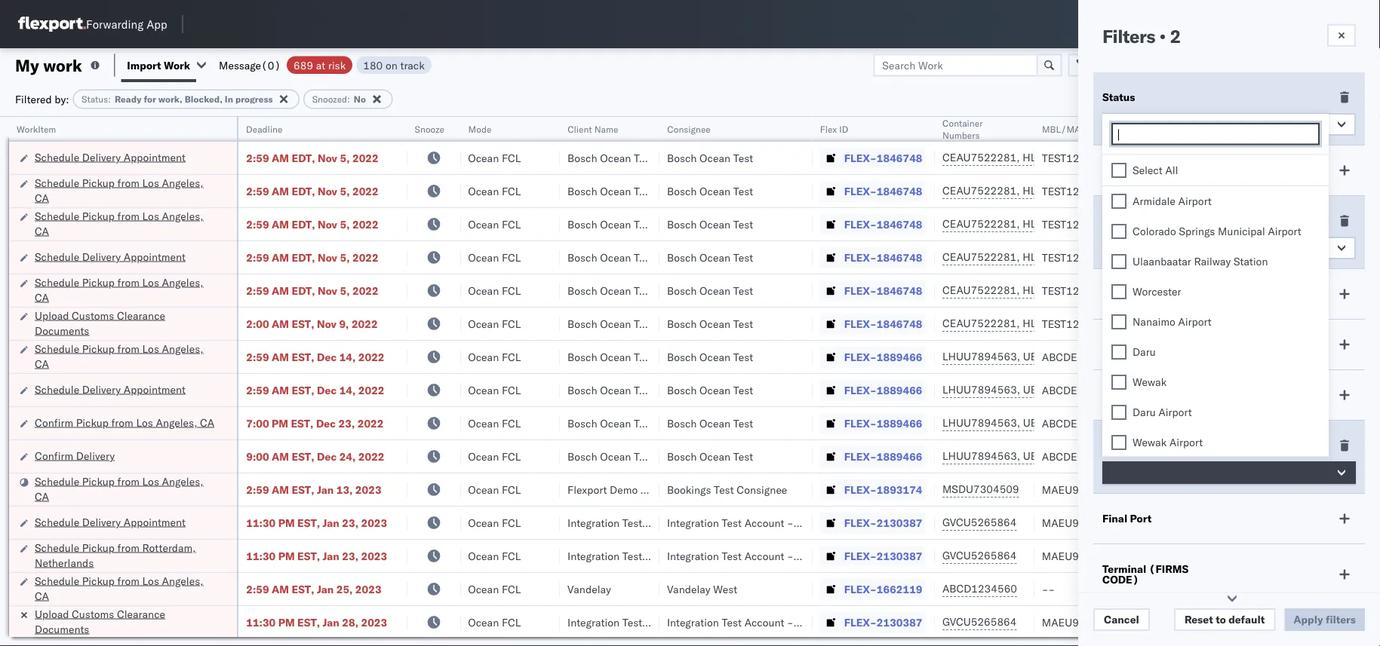 Task type: locate. For each thing, give the bounding box(es) containing it.
1 integration from the top
[[667, 517, 719, 530]]

2 ocean fcl from the top
[[468, 184, 521, 198]]

0 vertical spatial account
[[745, 517, 784, 530]]

colorado springs municipal airport
[[1133, 224, 1301, 238]]

lagerfeld down flex-1893174
[[818, 517, 863, 530]]

6 schedule pickup from los angeles, ca button from the top
[[35, 574, 217, 606]]

blocked,
[[185, 94, 222, 105]]

hlxu8034992
[[1103, 151, 1177, 164], [1103, 184, 1177, 197], [1103, 217, 1177, 231], [1103, 251, 1177, 264], [1103, 284, 1177, 297], [1103, 317, 1177, 330]]

consignee inside button
[[667, 123, 710, 135]]

confirm inside button
[[35, 416, 73, 429]]

0 vertical spatial 14,
[[339, 350, 356, 364]]

1 account from the top
[[745, 517, 784, 530]]

code)
[[1102, 573, 1139, 587]]

0 vertical spatial upload
[[35, 309, 69, 322]]

1 vandelay from the left
[[568, 583, 611, 596]]

1 vertical spatial client name
[[1102, 338, 1165, 351]]

2023 up 2:59 am est, jan 25, 2023
[[361, 550, 387, 563]]

11:30 down 2:59 am est, jan 13, 2023
[[246, 517, 276, 530]]

2023 down 2:59 am est, jan 13, 2023
[[361, 517, 387, 530]]

1 vertical spatial 2:59 am est, dec 14, 2022
[[246, 384, 384, 397]]

--
[[1042, 583, 1055, 596]]

airport down daru airport
[[1169, 436, 1203, 449]]

7 am from the top
[[272, 350, 289, 364]]

hlxu8034992 down colorado
[[1103, 251, 1177, 264]]

23, up 25,
[[342, 550, 358, 563]]

gaurav down municipal at the right of the page
[[1233, 251, 1267, 264]]

port for arrival port
[[1139, 439, 1161, 452]]

hlxu6269489, for schedule pickup from los angeles, ca link for fifth schedule pickup from los angeles, ca button from the bottom of the page
[[1023, 217, 1100, 231]]

14, for schedule pickup from los angeles, ca
[[339, 350, 356, 364]]

numbers inside button
[[1097, 123, 1134, 135]]

3 schedule pickup from los angeles, ca link from the top
[[35, 275, 217, 305]]

0 vertical spatial confirm
[[35, 416, 73, 429]]

appointment down workitem button
[[124, 151, 186, 164]]

2 upload customs clearance documents link from the top
[[35, 607, 217, 637]]

lhuu7894563, for schedule pickup from los angeles, ca
[[942, 350, 1020, 363]]

flex-1846748 for 1st "upload customs clearance documents" link from the top of the page
[[844, 317, 922, 331]]

lagerfeld down flex-1662119
[[818, 616, 863, 629]]

0 vertical spatial port
[[1157, 389, 1178, 402]]

name
[[594, 123, 618, 135], [1135, 338, 1165, 351]]

2 vertical spatial gaurav
[[1233, 251, 1267, 264]]

hlxu8034992 for schedule pickup from los angeles, ca link for fifth schedule pickup from los angeles, ca button from the bottom of the page
[[1103, 217, 1177, 231]]

1 vertical spatial documents
[[35, 623, 89, 636]]

dec for schedule delivery appointment
[[317, 384, 337, 397]]

appointment up upload customs clearance documents button
[[124, 250, 186, 263]]

0 vertical spatial 23,
[[338, 417, 355, 430]]

3 maeu9408431 from the top
[[1042, 616, 1118, 629]]

gaurav jawla down the omkar savant
[[1233, 251, 1296, 264]]

port
[[1157, 389, 1178, 402], [1139, 439, 1161, 452], [1130, 512, 1152, 526]]

2023 right 25,
[[355, 583, 382, 596]]

schedule delivery appointment button for 2:59 am edt, nov 5, 2022
[[35, 150, 186, 166]]

exception
[[1144, 58, 1193, 72]]

airport right nanaimo
[[1178, 315, 1212, 328]]

schedule for fifth schedule pickup from los angeles, ca button from the bottom of the page
[[35, 209, 79, 223]]

flex-2130387 for schedule delivery appointment
[[844, 517, 922, 530]]

3 edt, from the top
[[292, 218, 315, 231]]

2 schedule pickup from los angeles, ca link from the top
[[35, 209, 217, 239]]

24,
[[339, 450, 356, 463]]

2 customs from the top
[[72, 608, 114, 621]]

schedule pickup from rotterdam, netherlands
[[35, 541, 196, 570]]

from for confirm pickup from los angeles, ca button
[[111, 416, 133, 429]]

11:30 pm est, jan 23, 2023 down 2:59 am est, jan 13, 2023
[[246, 517, 387, 530]]

ceau7522281, hlxu6269489, hlxu8034992 for upload customs clearance documents button
[[942, 317, 1177, 330]]

flexport. image
[[18, 17, 86, 32]]

8 ocean fcl from the top
[[468, 384, 521, 397]]

abcdefg78456546 for confirm pickup from los angeles, ca
[[1042, 417, 1143, 430]]

integration down vandelay west
[[667, 616, 719, 629]]

6 1846748 from the top
[[877, 317, 922, 331]]

angeles,
[[162, 176, 203, 189], [162, 209, 203, 223], [162, 276, 203, 289], [162, 342, 203, 355], [156, 416, 197, 429], [162, 475, 203, 488], [162, 575, 203, 588]]

2 vertical spatial 23,
[[342, 550, 358, 563]]

2:59 am edt, nov 5, 2022
[[246, 151, 379, 164], [246, 184, 379, 198], [246, 218, 379, 231], [246, 251, 379, 264], [246, 284, 379, 297]]

mode inside button
[[468, 123, 491, 135]]

23, up 24, on the left
[[338, 417, 355, 430]]

ca for schedule pickup from los angeles, ca link associated with fourth schedule pickup from los angeles, ca button from the bottom
[[35, 291, 49, 304]]

hlxu6269489, for schedule pickup from los angeles, ca link corresponding to first schedule pickup from los angeles, ca button from the top
[[1023, 184, 1100, 197]]

gaurav jawla down "operator"
[[1233, 151, 1296, 164]]

1 vertical spatial karl
[[796, 550, 816, 563]]

uetu5238478 for schedule pickup from los angeles, ca
[[1023, 350, 1097, 363]]

1 vertical spatial confirm
[[35, 449, 73, 463]]

workitem button
[[9, 120, 222, 135]]

jan up 25,
[[323, 550, 339, 563]]

container
[[942, 117, 983, 129]]

customs for first "upload customs clearance documents" link from the bottom
[[72, 608, 114, 621]]

lhuu7894563, for schedule delivery appointment
[[942, 383, 1020, 397]]

1 vertical spatial port
[[1139, 439, 1161, 452]]

pm down 2:59 am est, jan 13, 2023
[[278, 517, 295, 530]]

list box containing select all
[[1102, 155, 1329, 647]]

0 horizontal spatial snoozed
[[312, 94, 347, 105]]

confirm delivery
[[35, 449, 115, 463]]

daru down departure port
[[1133, 406, 1156, 419]]

0 vertical spatial flex-2130387
[[844, 517, 922, 530]]

10 resize handle column header from the left
[[1307, 117, 1325, 647]]

hlxu8034992 up nanaimo
[[1103, 284, 1177, 297]]

1 vertical spatial gaurav
[[1233, 184, 1267, 198]]

1 vertical spatial 2130387
[[877, 550, 922, 563]]

list box
[[1102, 155, 1329, 647]]

integration test account - karl lagerfeld up west
[[667, 550, 863, 563]]

1 customs from the top
[[72, 309, 114, 322]]

4 ceau7522281, hlxu6269489, hlxu8034992 from the top
[[942, 251, 1177, 264]]

est, down 2:59 am est, jan 13, 2023
[[297, 517, 320, 530]]

0 vertical spatial clearance
[[117, 309, 165, 322]]

maeu9408431 down maeu9736123 on the right of the page
[[1042, 517, 1118, 530]]

0 vertical spatial integration
[[667, 517, 719, 530]]

0 vertical spatial daru
[[1133, 345, 1156, 358]]

upload customs clearance documents button
[[35, 308, 217, 340]]

1 hlxu6269489, from the top
[[1023, 151, 1100, 164]]

2023 right 28,
[[361, 616, 387, 629]]

3 flex-1889466 from the top
[[844, 417, 922, 430]]

2 vertical spatial jawla
[[1270, 251, 1296, 264]]

hlxu6269489, for schedule delivery appointment link corresponding to 2:59 am edt, nov 5, 2022
[[1023, 151, 1100, 164]]

1662119
[[877, 583, 922, 596]]

demo
[[610, 483, 638, 497]]

9 am from the top
[[272, 450, 289, 463]]

0 vertical spatial snoozed
[[312, 94, 347, 105]]

6 ocean fcl from the top
[[468, 317, 521, 331]]

in
[[225, 94, 233, 105]]

1 vertical spatial mode
[[1102, 287, 1131, 301]]

schedule delivery appointment button
[[35, 150, 186, 166], [35, 249, 186, 266], [35, 382, 186, 399], [35, 515, 186, 532]]

1 vertical spatial clearance
[[117, 608, 165, 621]]

: up deadline button
[[347, 94, 350, 105]]

est, up 11:30 pm est, jan 28, 2023
[[292, 583, 314, 596]]

2130387 down 1662119 in the right of the page
[[877, 616, 922, 629]]

dec for schedule pickup from los angeles, ca
[[317, 350, 337, 364]]

689
[[294, 58, 313, 72]]

integration test account - karl lagerfeld down west
[[667, 616, 863, 629]]

2 vertical spatial maeu9408431
[[1042, 616, 1118, 629]]

5,
[[340, 151, 350, 164], [340, 184, 350, 198], [340, 218, 350, 231], [340, 251, 350, 264], [340, 284, 350, 297]]

flex-2130387 down flex-1662119
[[844, 616, 922, 629]]

customs inside button
[[72, 309, 114, 322]]

appointment for 2:59 am est, dec 14, 2022
[[124, 383, 186, 396]]

1 vertical spatial wewak
[[1133, 436, 1167, 449]]

2:59 am est, dec 14, 2022 for schedule pickup from los angeles, ca
[[246, 350, 384, 364]]

2022
[[352, 151, 379, 164], [352, 184, 379, 198], [352, 218, 379, 231], [352, 251, 379, 264], [352, 284, 379, 297], [352, 317, 378, 331], [358, 350, 384, 364], [358, 384, 384, 397], [357, 417, 384, 430], [358, 450, 384, 463]]

5 hlxu8034992 from the top
[[1103, 284, 1177, 297]]

hlxu8034992 for schedule delivery appointment link corresponding to 2:59 am edt, nov 5, 2022
[[1103, 151, 1177, 164]]

1 vertical spatial account
[[745, 550, 784, 563]]

1 test123456 from the top
[[1042, 151, 1106, 164]]

1 vertical spatial upload
[[35, 608, 69, 621]]

lagerfeld
[[818, 517, 863, 530], [818, 550, 863, 563], [818, 616, 863, 629]]

flex-1889466
[[844, 350, 922, 364], [844, 384, 922, 397], [844, 417, 922, 430], [844, 450, 922, 463]]

0 vertical spatial customs
[[72, 309, 114, 322]]

1 vertical spatial integration test account - karl lagerfeld
[[667, 550, 863, 563]]

2 schedule pickup from los angeles, ca button from the top
[[35, 209, 217, 240]]

1 vertical spatial 14,
[[339, 384, 356, 397]]

savant
[[1268, 218, 1300, 231]]

from for first schedule pickup from los angeles, ca button from the top
[[117, 176, 139, 189]]

8 am from the top
[[272, 384, 289, 397]]

delivery down workitem button
[[82, 151, 121, 164]]

lagerfeld up flex-1662119
[[818, 550, 863, 563]]

airport for nanaimo airport
[[1178, 315, 1212, 328]]

2 vertical spatial 11:30
[[246, 616, 276, 629]]

integration down the bookings
[[667, 517, 719, 530]]

1 schedule pickup from los angeles, ca button from the top
[[35, 175, 217, 207]]

fcl
[[502, 151, 521, 164], [502, 184, 521, 198], [502, 218, 521, 231], [502, 251, 521, 264], [502, 284, 521, 297], [502, 317, 521, 331], [502, 350, 521, 364], [502, 384, 521, 397], [502, 417, 521, 430], [502, 450, 521, 463], [502, 483, 521, 497], [502, 517, 521, 530], [502, 550, 521, 563], [502, 583, 521, 596], [502, 616, 521, 629]]

pm up 2:59 am est, jan 25, 2023
[[278, 550, 295, 563]]

1 horizontal spatial status
[[1102, 91, 1135, 104]]

bosch
[[568, 151, 597, 164], [667, 151, 697, 164], [568, 184, 597, 198], [667, 184, 697, 198], [568, 218, 597, 231], [667, 218, 697, 231], [568, 251, 597, 264], [667, 251, 697, 264], [568, 284, 597, 297], [667, 284, 697, 297], [568, 317, 597, 331], [667, 317, 697, 331], [568, 350, 597, 364], [667, 350, 697, 364], [568, 384, 597, 397], [667, 384, 697, 397], [568, 417, 597, 430], [667, 417, 697, 430], [568, 450, 597, 463], [667, 450, 697, 463]]

5 test123456 from the top
[[1042, 284, 1106, 297]]

15 ocean fcl from the top
[[468, 616, 521, 629]]

maeu9408431 for schedule pickup from rotterdam, netherlands
[[1042, 550, 1118, 563]]

0 vertical spatial maeu9408431
[[1042, 517, 1118, 530]]

2 : from the left
[[347, 94, 350, 105]]

worcester
[[1133, 285, 1181, 298]]

customs
[[72, 309, 114, 322], [72, 608, 114, 621]]

3 hlxu6269489, from the top
[[1023, 217, 1100, 231]]

springs
[[1179, 224, 1215, 238]]

jan for 2nd schedule pickup from los angeles, ca button from the bottom of the page
[[317, 483, 334, 497]]

2 lhuu7894563, uetu5238478 from the top
[[942, 383, 1097, 397]]

ceau7522281, hlxu6269489, hlxu8034992 for fifth schedule pickup from los angeles, ca button from the bottom of the page
[[942, 217, 1177, 231]]

schedule delivery appointment up upload customs clearance documents button
[[35, 250, 186, 263]]

4 test123456 from the top
[[1042, 251, 1106, 264]]

numbers up at risk
[[1097, 123, 1134, 135]]

jan for schedule pickup from rotterdam, netherlands 'button'
[[323, 550, 339, 563]]

no down 180
[[354, 94, 366, 105]]

maeu9408431 down --
[[1042, 616, 1118, 629]]

jan down 13,
[[323, 517, 339, 530]]

numbers for mbl/mawb numbers
[[1097, 123, 1134, 135]]

maeu9408431 up --
[[1042, 550, 1118, 563]]

schedule for schedule pickup from rotterdam, netherlands 'button'
[[35, 541, 79, 555]]

schedule delivery appointment link up the schedule pickup from rotterdam, netherlands
[[35, 515, 186, 530]]

1 vertical spatial maeu9408431
[[1042, 550, 1118, 563]]

schedule delivery appointment link for 2:59 am est, dec 14, 2022
[[35, 382, 186, 397]]

track
[[400, 58, 425, 72]]

5 edt, from the top
[[292, 284, 315, 297]]

5 flex- from the top
[[844, 284, 877, 297]]

2:59 am est, jan 25, 2023
[[246, 583, 382, 596]]

wewak for wewak airport
[[1133, 436, 1167, 449]]

1 gaurav jawla from the top
[[1233, 151, 1296, 164]]

1 flex-1846748 from the top
[[844, 151, 922, 164]]

1 horizontal spatial snoozed
[[1102, 214, 1145, 228]]

schedule delivery appointment link
[[35, 150, 186, 165], [35, 249, 186, 264], [35, 382, 186, 397], [35, 515, 186, 530]]

schedule delivery appointment link down workitem button
[[35, 150, 186, 165]]

0 vertical spatial client
[[568, 123, 592, 135]]

3 account from the top
[[745, 616, 784, 629]]

mode button
[[460, 120, 545, 135]]

schedule delivery appointment button up confirm pickup from los angeles, ca
[[35, 382, 186, 399]]

pickup inside the schedule pickup from rotterdam, netherlands
[[82, 541, 115, 555]]

upload for 1st "upload customs clearance documents" link from the top of the page
[[35, 309, 69, 322]]

hlxu8034992 down worcester
[[1103, 317, 1177, 330]]

0 horizontal spatial client
[[568, 123, 592, 135]]

gaurav jawla up the omkar savant
[[1233, 184, 1296, 198]]

jan left 13,
[[317, 483, 334, 497]]

filtered
[[15, 92, 52, 106]]

4 5, from the top
[[340, 251, 350, 264]]

1 horizontal spatial numbers
[[1097, 123, 1134, 135]]

10 am from the top
[[272, 483, 289, 497]]

from for 2nd schedule pickup from los angeles, ca button from the bottom of the page
[[117, 475, 139, 488]]

0 vertical spatial 2130387
[[877, 517, 922, 530]]

1 maeu9408431 from the top
[[1042, 517, 1118, 530]]

0 horizontal spatial name
[[594, 123, 618, 135]]

5 flex-1846748 from the top
[[844, 284, 922, 297]]

airport up wewak airport
[[1159, 406, 1192, 419]]

on
[[386, 58, 398, 72]]

port up daru airport
[[1157, 389, 1178, 402]]

hlxu8034992 for schedule pickup from los angeles, ca link associated with fourth schedule pickup from los angeles, ca button from the bottom
[[1103, 284, 1177, 297]]

11:30 down 2:59 am est, jan 25, 2023
[[246, 616, 276, 629]]

port right final
[[1130, 512, 1152, 526]]

flex-2130387 for schedule pickup from rotterdam, netherlands
[[844, 550, 922, 563]]

import work button
[[127, 58, 190, 72]]

ocean
[[468, 151, 499, 164], [600, 151, 631, 164], [700, 151, 731, 164], [468, 184, 499, 198], [600, 184, 631, 198], [700, 184, 731, 198], [468, 218, 499, 231], [600, 218, 631, 231], [700, 218, 731, 231], [468, 251, 499, 264], [600, 251, 631, 264], [700, 251, 731, 264], [468, 284, 499, 297], [600, 284, 631, 297], [700, 284, 731, 297], [468, 317, 499, 331], [600, 317, 631, 331], [700, 317, 731, 331], [468, 350, 499, 364], [600, 350, 631, 364], [700, 350, 731, 364], [468, 384, 499, 397], [600, 384, 631, 397], [700, 384, 731, 397], [468, 417, 499, 430], [600, 417, 631, 430], [700, 417, 731, 430], [468, 450, 499, 463], [600, 450, 631, 463], [700, 450, 731, 463], [468, 483, 499, 497], [468, 517, 499, 530], [468, 550, 499, 563], [468, 583, 499, 596], [468, 616, 499, 629]]

1 upload from the top
[[35, 309, 69, 322]]

6 schedule pickup from los angeles, ca from the top
[[35, 575, 203, 603]]

confirm for confirm delivery
[[35, 449, 73, 463]]

reset to default
[[1185, 613, 1265, 627]]

port right arrival
[[1139, 439, 1161, 452]]

schedule pickup from los angeles, ca link for first schedule pickup from los angeles, ca button from the top
[[35, 175, 217, 206]]

final
[[1102, 512, 1127, 526]]

None text field
[[1117, 128, 1318, 141]]

jaehyung
[[1233, 517, 1278, 530]]

6 ceau7522281, hlxu6269489, hlxu8034992 from the top
[[942, 317, 1177, 330]]

dec up 7:00 pm est, dec 23, 2022
[[317, 384, 337, 397]]

wewak down daru airport
[[1133, 436, 1167, 449]]

2 vertical spatial port
[[1130, 512, 1152, 526]]

2 vertical spatial flex-2130387
[[844, 616, 922, 629]]

2 vertical spatial gvcu5265864
[[942, 616, 1017, 629]]

origin
[[1337, 517, 1366, 530]]

3 resize handle column header from the left
[[442, 117, 460, 647]]

jawla right station
[[1270, 251, 1296, 264]]

gaurav down "operator"
[[1233, 151, 1267, 164]]

3 ceau7522281, hlxu6269489, hlxu8034992 from the top
[[942, 217, 1177, 231]]

0 vertical spatial integration test account - karl lagerfeld
[[667, 517, 863, 530]]

numbers down container
[[942, 129, 980, 141]]

0 horizontal spatial status
[[82, 94, 108, 105]]

2130387 down 1893174
[[877, 517, 922, 530]]

schedule delivery appointment up the schedule pickup from rotterdam, netherlands
[[35, 516, 186, 529]]

schedule
[[35, 151, 79, 164], [35, 176, 79, 189], [35, 209, 79, 223], [35, 250, 79, 263], [35, 276, 79, 289], [35, 342, 79, 355], [35, 383, 79, 396], [35, 475, 79, 488], [35, 516, 79, 529], [35, 541, 79, 555], [35, 575, 79, 588]]

7 resize handle column header from the left
[[917, 117, 935, 647]]

2 confirm from the top
[[35, 449, 73, 463]]

delivery for 2:59 am est, dec 14, 2022
[[82, 383, 121, 396]]

1 vertical spatial upload customs clearance documents link
[[35, 607, 217, 637]]

maeu9408431
[[1042, 517, 1118, 530], [1042, 550, 1118, 563], [1042, 616, 1118, 629]]

est,
[[292, 317, 314, 331], [292, 350, 314, 364], [292, 384, 314, 397], [291, 417, 313, 430], [292, 450, 314, 463], [292, 483, 314, 497], [297, 517, 320, 530], [297, 550, 320, 563], [292, 583, 314, 596], [297, 616, 320, 629]]

1 vertical spatial upload customs clearance documents
[[35, 608, 165, 636]]

1 horizontal spatial mode
[[1102, 287, 1131, 301]]

0 horizontal spatial mode
[[468, 123, 491, 135]]

5 schedule pickup from los angeles, ca button from the top
[[35, 474, 217, 506]]

1 vertical spatial 11:30 pm est, jan 23, 2023
[[246, 550, 387, 563]]

0 vertical spatial documents
[[35, 324, 89, 337]]

hlxu8034992 for 1st "upload customs clearance documents" link from the top of the page
[[1103, 317, 1177, 330]]

None checkbox
[[1111, 163, 1127, 178], [1111, 314, 1127, 329], [1111, 344, 1127, 360], [1111, 375, 1127, 390], [1111, 163, 1127, 178], [1111, 314, 1127, 329], [1111, 344, 1127, 360], [1111, 375, 1127, 390]]

integration test account - karl lagerfeld down 'bookings test consignee'
[[667, 517, 863, 530]]

5, for fifth schedule pickup from los angeles, ca button from the bottom of the page
[[340, 218, 350, 231]]

3 schedule delivery appointment link from the top
[[35, 382, 186, 397]]

integration up vandelay west
[[667, 550, 719, 563]]

2 upload customs clearance documents from the top
[[35, 608, 165, 636]]

2 resize handle column header from the left
[[389, 117, 407, 647]]

1 vertical spatial name
[[1135, 338, 1165, 351]]

confirm for confirm pickup from los angeles, ca
[[35, 416, 73, 429]]

2 vertical spatial account
[[745, 616, 784, 629]]

schedule pickup from rotterdam, netherlands link
[[35, 541, 217, 571]]

1 14, from the top
[[339, 350, 356, 364]]

3 1846748 from the top
[[877, 218, 922, 231]]

0 horizontal spatial vandelay
[[568, 583, 611, 596]]

schedule delivery appointment up confirm pickup from los angeles, ca
[[35, 383, 186, 396]]

mode right the snooze
[[468, 123, 491, 135]]

1 horizontal spatial no
[[1119, 241, 1133, 255]]

gaurav for schedule pickup from los angeles, ca
[[1233, 184, 1267, 198]]

upload customs clearance documents inside button
[[35, 309, 165, 337]]

status up 3 at the right top of page
[[1102, 91, 1135, 104]]

from for fourth schedule pickup from los angeles, ca button from the bottom
[[117, 276, 139, 289]]

1 vertical spatial customs
[[72, 608, 114, 621]]

client
[[568, 123, 592, 135], [1102, 338, 1133, 351]]

0 vertical spatial upload customs clearance documents
[[35, 309, 165, 337]]

dec down 2:00 am est, nov 9, 2022
[[317, 350, 337, 364]]

message
[[219, 58, 261, 72]]

file exception
[[1123, 58, 1193, 72]]

delivery down confirm pickup from los angeles, ca button
[[76, 449, 115, 463]]

1846748 for schedule pickup from los angeles, ca link corresponding to first schedule pickup from los angeles, ca button from the top
[[877, 184, 922, 198]]

0 vertical spatial 2:59 am est, dec 14, 2022
[[246, 350, 384, 364]]

clearance
[[117, 309, 165, 322], [117, 608, 165, 621]]

schedule for schedule delivery appointment 'button' for 11:30 pm est, jan 23, 2023
[[35, 516, 79, 529]]

2 vertical spatial integration test account - karl lagerfeld
[[667, 616, 863, 629]]

1 horizontal spatial client name
[[1102, 338, 1165, 351]]

1 horizontal spatial name
[[1135, 338, 1165, 351]]

gvcu5265864 down abcd1234560
[[942, 616, 1017, 629]]

(firms
[[1149, 563, 1189, 576]]

pm right 7:00
[[272, 417, 288, 430]]

dec up 9:00 am est, dec 24, 2022
[[316, 417, 336, 430]]

resize handle column header
[[219, 117, 237, 647], [389, 117, 407, 647], [442, 117, 460, 647], [542, 117, 560, 647], [641, 117, 659, 647], [794, 117, 812, 647], [917, 117, 935, 647], [1016, 117, 1034, 647], [1208, 117, 1226, 647], [1307, 117, 1325, 647], [1353, 117, 1371, 647]]

appointment up rotterdam,
[[124, 516, 186, 529]]

schedule delivery appointment link up confirm pickup from los angeles, ca
[[35, 382, 186, 397]]

schedule for 2nd schedule pickup from los angeles, ca button from the bottom of the page
[[35, 475, 79, 488]]

0 horizontal spatial no
[[354, 94, 366, 105]]

0 vertical spatial karl
[[796, 517, 816, 530]]

6 flex-1846748 from the top
[[844, 317, 922, 331]]

pm down 2:59 am est, jan 25, 2023
[[278, 616, 295, 629]]

reset
[[1185, 613, 1213, 627]]

4 schedule delivery appointment from the top
[[35, 516, 186, 529]]

from inside the schedule pickup from rotterdam, netherlands
[[117, 541, 139, 555]]

risk
[[328, 58, 346, 72], [1117, 164, 1136, 177]]

est, up 2:59 am est, jan 25, 2023
[[297, 550, 320, 563]]

schedule pickup from los angeles, ca for schedule pickup from los angeles, ca link corresponding to first schedule pickup from los angeles, ca button from the top
[[35, 176, 203, 204]]

2130387 for schedule pickup from rotterdam, netherlands
[[877, 550, 922, 563]]

maeu9408431 for schedule delivery appointment
[[1042, 517, 1118, 530]]

schedule inside the schedule pickup from rotterdam, netherlands
[[35, 541, 79, 555]]

2:59
[[246, 151, 269, 164], [246, 184, 269, 198], [246, 218, 269, 231], [246, 251, 269, 264], [246, 284, 269, 297], [246, 350, 269, 364], [246, 384, 269, 397], [246, 483, 269, 497], [246, 583, 269, 596]]

2 karl from the top
[[796, 550, 816, 563]]

netherlands
[[35, 556, 94, 570]]

1 vertical spatial flex-2130387
[[844, 550, 922, 563]]

1 horizontal spatial vandelay
[[667, 583, 711, 596]]

0 vertical spatial gaurav jawla
[[1233, 151, 1296, 164]]

6 hlxu8034992 from the top
[[1103, 317, 1177, 330]]

airport up springs
[[1178, 194, 1212, 208]]

snoozed down "armidale"
[[1102, 214, 1145, 228]]

select
[[1133, 163, 1163, 177]]

flex-2130387 up flex-1662119
[[844, 550, 922, 563]]

confirm pickup from los angeles, ca
[[35, 416, 214, 429]]

schedule delivery appointment link up upload customs clearance documents button
[[35, 249, 186, 264]]

lhuu7894563, uetu5238478 for schedule delivery appointment
[[942, 383, 1097, 397]]

0 horizontal spatial numbers
[[942, 129, 980, 141]]

maeu9736123
[[1042, 483, 1118, 497]]

8 fcl from the top
[[502, 384, 521, 397]]

operator
[[1233, 123, 1269, 135]]

integration for schedule delivery appointment
[[667, 517, 719, 530]]

delivery for 2:59 am edt, nov 5, 2022
[[82, 151, 121, 164]]

2:59 for sixth schedule pickup from los angeles, ca button from the top
[[246, 583, 269, 596]]

1 gaurav from the top
[[1233, 151, 1267, 164]]

flex-1662119
[[844, 583, 922, 596]]

2 vertical spatial karl
[[796, 616, 816, 629]]

schedule delivery appointment button up the schedule pickup from rotterdam, netherlands
[[35, 515, 186, 532]]

2 vertical spatial integration
[[667, 616, 719, 629]]

account for schedule pickup from rotterdam, netherlands
[[745, 550, 784, 563]]

2 appointment from the top
[[124, 250, 186, 263]]

1846748 for schedule pickup from los angeles, ca link for fifth schedule pickup from los angeles, ca button from the bottom of the page
[[877, 218, 922, 231]]

2 uetu5238478 from the top
[[1023, 383, 1097, 397]]

delivery up the schedule pickup from rotterdam, netherlands
[[82, 516, 121, 529]]

confirm inside "link"
[[35, 449, 73, 463]]

2 flex-1889466 from the top
[[844, 384, 922, 397]]

nanaimo airport
[[1133, 315, 1212, 328]]

2130387 for schedule delivery appointment
[[877, 517, 922, 530]]

1 vertical spatial lagerfeld
[[818, 550, 863, 563]]

ceau7522281, hlxu6269489, hlxu8034992
[[942, 151, 1177, 164], [942, 184, 1177, 197], [942, 217, 1177, 231], [942, 251, 1177, 264], [942, 284, 1177, 297], [942, 317, 1177, 330]]

5 ceau7522281, hlxu6269489, hlxu8034992 from the top
[[942, 284, 1177, 297]]

0 horizontal spatial :
[[108, 94, 111, 105]]

: left ready
[[108, 94, 111, 105]]

station
[[1234, 255, 1268, 268]]

1 horizontal spatial risk
[[1117, 164, 1136, 177]]

2 2130387 from the top
[[877, 550, 922, 563]]

est, down 2:00 am est, nov 9, 2022
[[292, 350, 314, 364]]

schedule delivery appointment button down workitem button
[[35, 150, 186, 166]]

abcdefg78456546 for schedule pickup from los angeles, ca
[[1042, 350, 1143, 364]]

1 vertical spatial daru
[[1133, 406, 1156, 419]]

from for fifth schedule pickup from los angeles, ca button from the bottom of the page
[[117, 209, 139, 223]]

clearance inside button
[[117, 309, 165, 322]]

0 horizontal spatial client name
[[568, 123, 618, 135]]

0 vertical spatial name
[[594, 123, 618, 135]]

documents
[[35, 324, 89, 337], [35, 623, 89, 636]]

client inside button
[[568, 123, 592, 135]]

0 vertical spatial upload customs clearance documents link
[[35, 308, 217, 338]]

3 2:59 from the top
[[246, 218, 269, 231]]

13 flex- from the top
[[844, 550, 877, 563]]

resize handle column header for mode
[[542, 117, 560, 647]]

0 vertical spatial mode
[[468, 123, 491, 135]]

2 gvcu5265864 from the top
[[942, 549, 1017, 563]]

hlxu8034992 down "armidale"
[[1103, 217, 1177, 231]]

mode left worcester
[[1102, 287, 1131, 301]]

edt,
[[292, 151, 315, 164], [292, 184, 315, 198], [292, 218, 315, 231], [292, 251, 315, 264], [292, 284, 315, 297]]

1 am from the top
[[272, 151, 289, 164]]

2130387 up 1662119 in the right of the page
[[877, 550, 922, 563]]

1 vertical spatial integration
[[667, 550, 719, 563]]

est, down 2:59 am est, jan 25, 2023
[[297, 616, 320, 629]]

confirm
[[35, 416, 73, 429], [35, 449, 73, 463]]

2 am from the top
[[272, 184, 289, 198]]

23, down 13,
[[342, 517, 358, 530]]

0 vertical spatial client name
[[568, 123, 618, 135]]

5, for first schedule pickup from los angeles, ca button from the top
[[340, 184, 350, 198]]

flex-1846748 for schedule pickup from los angeles, ca link for fifth schedule pickup from los angeles, ca button from the bottom of the page
[[844, 218, 922, 231]]

0 vertical spatial jawla
[[1270, 151, 1296, 164]]

no down colorado
[[1119, 241, 1133, 255]]

choi
[[1280, 517, 1303, 530]]

lhuu7894563, for confirm pickup from los angeles, ca
[[942, 417, 1020, 430]]

0 vertical spatial gaurav
[[1233, 151, 1267, 164]]

1 gvcu5265864 from the top
[[942, 516, 1017, 529]]

0 vertical spatial 11:30 pm est, jan 23, 2023
[[246, 517, 387, 530]]

None checkbox
[[1111, 194, 1127, 209], [1111, 224, 1127, 239], [1111, 254, 1127, 269], [1111, 284, 1127, 299], [1111, 405, 1127, 420], [1111, 435, 1127, 450], [1111, 194, 1127, 209], [1111, 224, 1127, 239], [1111, 254, 1127, 269], [1111, 284, 1127, 299], [1111, 405, 1127, 420], [1111, 435, 1127, 450]]

0 horizontal spatial risk
[[328, 58, 346, 72]]

3 5, from the top
[[340, 218, 350, 231]]

1 vertical spatial no
[[1119, 241, 1133, 255]]

1 schedule from the top
[[35, 151, 79, 164]]

10 fcl from the top
[[502, 450, 521, 463]]

wewak up daru airport
[[1133, 375, 1167, 389]]

1889466 for schedule delivery appointment
[[877, 384, 922, 397]]

1 vertical spatial gvcu5265864
[[942, 549, 1017, 563]]

2 vertical spatial gaurav jawla
[[1233, 251, 1296, 264]]

2 vertical spatial 2130387
[[877, 616, 922, 629]]

7 flex- from the top
[[844, 350, 877, 364]]

11:30 up 2:59 am est, jan 25, 2023
[[246, 550, 276, 563]]

ca for confirm pickup from los angeles, ca link
[[200, 416, 214, 429]]

1 vertical spatial 11:30
[[246, 550, 276, 563]]

0 vertical spatial 11:30
[[246, 517, 276, 530]]

1 vertical spatial jawla
[[1270, 184, 1296, 198]]

2:59 for 2nd schedule pickup from los angeles, ca button from the bottom of the page
[[246, 483, 269, 497]]

wewak
[[1133, 375, 1167, 389], [1133, 436, 1167, 449]]

jawla up 'savant'
[[1270, 184, 1296, 198]]

4 flex-1889466 from the top
[[844, 450, 922, 463]]

1 vertical spatial risk
[[1117, 164, 1136, 177]]

flex-1889466 for confirm pickup from los angeles, ca
[[844, 417, 922, 430]]

test123456
[[1042, 151, 1106, 164], [1042, 184, 1106, 198], [1042, 218, 1106, 231], [1042, 251, 1106, 264], [1042, 284, 1106, 297], [1042, 317, 1106, 331]]

numbers inside 'container numbers'
[[942, 129, 980, 141]]

:
[[108, 94, 111, 105], [347, 94, 350, 105]]

6 flex- from the top
[[844, 317, 877, 331]]

delivery up confirm pickup from los angeles, ca
[[82, 383, 121, 396]]

6 2:59 from the top
[[246, 350, 269, 364]]

2 jawla from the top
[[1270, 184, 1296, 198]]

armidale airport
[[1133, 194, 1212, 208]]

upload inside button
[[35, 309, 69, 322]]

0 vertical spatial lagerfeld
[[818, 517, 863, 530]]

1 vertical spatial client
[[1102, 338, 1133, 351]]

appointment for 11:30 pm est, jan 23, 2023
[[124, 516, 186, 529]]

pm for schedule delivery appointment
[[278, 517, 295, 530]]

5 schedule pickup from los angeles, ca link from the top
[[35, 474, 217, 504]]

1 vertical spatial gaurav jawla
[[1233, 184, 1296, 198]]

28,
[[342, 616, 358, 629]]

forwarding
[[86, 17, 144, 31]]

4 schedule pickup from los angeles, ca link from the top
[[35, 341, 217, 372]]

6 ceau7522281, from the top
[[942, 317, 1020, 330]]

2:59 for fourth schedule pickup from los angeles, ca button from the bottom
[[246, 284, 269, 297]]

container numbers button
[[935, 114, 1019, 141]]

5 1846748 from the top
[[877, 284, 922, 297]]

2 vertical spatial lagerfeld
[[818, 616, 863, 629]]

est, up 9:00 am est, dec 24, 2022
[[291, 417, 313, 430]]

2:59 am est, dec 14, 2022
[[246, 350, 384, 364], [246, 384, 384, 397]]

vandelay for vandelay west
[[667, 583, 711, 596]]

1 schedule delivery appointment button from the top
[[35, 150, 186, 166]]

airport for armidale airport
[[1178, 194, 1212, 208]]

angeles, inside button
[[156, 416, 197, 429]]

test
[[634, 151, 654, 164], [733, 151, 753, 164], [634, 184, 654, 198], [733, 184, 753, 198], [634, 218, 654, 231], [733, 218, 753, 231], [634, 251, 654, 264], [733, 251, 753, 264], [634, 284, 654, 297], [733, 284, 753, 297], [634, 317, 654, 331], [733, 317, 753, 331], [634, 350, 654, 364], [733, 350, 753, 364], [634, 384, 654, 397], [733, 384, 753, 397], [634, 417, 654, 430], [733, 417, 753, 430], [634, 450, 654, 463], [733, 450, 753, 463], [714, 483, 734, 497], [722, 517, 742, 530], [1315, 517, 1335, 530], [722, 550, 742, 563], [722, 616, 742, 629]]



Task type: describe. For each thing, give the bounding box(es) containing it.
airport right omkar
[[1268, 224, 1301, 238]]

schedule for 2nd schedule delivery appointment 'button'
[[35, 250, 79, 263]]

14, for schedule delivery appointment
[[339, 384, 356, 397]]

2:00 am est, nov 9, 2022
[[246, 317, 378, 331]]

work
[[164, 58, 190, 72]]

id
[[839, 123, 848, 135]]

3 jawla from the top
[[1270, 251, 1296, 264]]

5 fcl from the top
[[502, 284, 521, 297]]

integration test account - karl lagerfeld for schedule pickup from rotterdam, netherlands
[[667, 550, 863, 563]]

2 test123456 from the top
[[1042, 184, 1106, 198]]

resize handle column header for flex id
[[917, 117, 935, 647]]

1846748 for schedule pickup from los angeles, ca link associated with fourth schedule pickup from los angeles, ca button from the bottom
[[877, 284, 922, 297]]

3 fcl from the top
[[502, 218, 521, 231]]

: for status
[[108, 94, 111, 105]]

wewak for wewak
[[1133, 375, 1167, 389]]

gaurav jawla for schedule delivery appointment
[[1233, 151, 1296, 164]]

4 am from the top
[[272, 251, 289, 264]]

schedule delivery appointment for 2:59 am est, dec 14, 2022
[[35, 383, 186, 396]]

11:30 pm est, jan 28, 2023
[[246, 616, 387, 629]]

departure
[[1102, 389, 1154, 402]]

flexport demo consignee
[[568, 483, 691, 497]]

mbl/mawb numbers
[[1042, 123, 1134, 135]]

schedule delivery appointment for 2:59 am edt, nov 5, 2022
[[35, 151, 186, 164]]

1 flex- from the top
[[844, 151, 877, 164]]

edt, for schedule pickup from los angeles, ca link for fifth schedule pickup from los angeles, ca button from the bottom of the page
[[292, 218, 315, 231]]

edt, for schedule pickup from los angeles, ca link corresponding to first schedule pickup from los angeles, ca button from the top
[[292, 184, 315, 198]]

confirm delivery button
[[35, 449, 115, 465]]

airport for wewak airport
[[1169, 436, 1203, 449]]

karl for schedule delivery appointment
[[796, 517, 816, 530]]

12 flex- from the top
[[844, 517, 877, 530]]

2 schedule delivery appointment link from the top
[[35, 249, 186, 264]]

1 vertical spatial 23,
[[342, 517, 358, 530]]

flex-1846748 for schedule pickup from los angeles, ca link associated with fourth schedule pickup from los angeles, ca button from the bottom
[[844, 284, 922, 297]]

customs for 1st "upload customs clearance documents" link from the top of the page
[[72, 309, 114, 322]]

west
[[713, 583, 737, 596]]

flex-1846748 for schedule delivery appointment link corresponding to 2:59 am edt, nov 5, 2022
[[844, 151, 922, 164]]

9 ocean fcl from the top
[[468, 417, 521, 430]]

11 fcl from the top
[[502, 483, 521, 497]]

4 abcdefg78456546 from the top
[[1042, 450, 1143, 463]]

filters • 2
[[1102, 25, 1181, 48]]

2022 for schedule pickup from los angeles, ca link associated with fourth schedule pickup from los angeles, ca button from the bottom
[[352, 284, 379, 297]]

import work
[[127, 58, 190, 72]]

3 11:30 from the top
[[246, 616, 276, 629]]

3 ceau7522281, from the top
[[942, 217, 1020, 231]]

forwarding app
[[86, 17, 167, 31]]

ulaanbaatar railway station
[[1133, 255, 1268, 268]]

2022 for schedule pickup from los angeles, ca link corresponding to 3rd schedule pickup from los angeles, ca button from the bottom of the page
[[358, 350, 384, 364]]

3 button
[[1102, 113, 1356, 136]]

11 ocean fcl from the top
[[468, 483, 521, 497]]

7 ocean fcl from the top
[[468, 350, 521, 364]]

(0)
[[261, 58, 281, 72]]

9 flex- from the top
[[844, 417, 877, 430]]

schedule for schedule delivery appointment 'button' associated with 2:59 am est, dec 14, 2022
[[35, 383, 79, 396]]

180 on track
[[363, 58, 425, 72]]

3 schedule pickup from los angeles, ca button from the top
[[35, 275, 217, 307]]

4 flex-1846748 from the top
[[844, 251, 922, 264]]

forwarding app link
[[18, 17, 167, 32]]

arrival port
[[1102, 439, 1161, 452]]

ca for schedule pickup from los angeles, ca link corresponding to 2nd schedule pickup from los angeles, ca button from the bottom of the page
[[35, 490, 49, 503]]

municipal
[[1218, 224, 1265, 238]]

container numbers
[[942, 117, 983, 141]]

15 fcl from the top
[[502, 616, 521, 629]]

resize handle column header for deadline
[[389, 117, 407, 647]]

est, up 7:00 pm est, dec 23, 2022
[[292, 384, 314, 397]]

11 am from the top
[[272, 583, 289, 596]]

consignee for flexport demo consignee
[[640, 483, 691, 497]]

4 uetu5238478 from the top
[[1023, 450, 1097, 463]]

7 fcl from the top
[[502, 350, 521, 364]]

name inside button
[[594, 123, 618, 135]]

flex
[[820, 123, 837, 135]]

3 integration from the top
[[667, 616, 719, 629]]

account for schedule delivery appointment
[[745, 517, 784, 530]]

terminal (firms code)
[[1102, 563, 1189, 587]]

to
[[1216, 613, 1226, 627]]

5 ocean fcl from the top
[[468, 284, 521, 297]]

2022 for 1st "upload customs clearance documents" link from the top of the page
[[352, 317, 378, 331]]

workitem
[[17, 123, 56, 135]]

2 flex- from the top
[[844, 184, 877, 198]]

edt, for schedule pickup from los angeles, ca link associated with fourth schedule pickup from los angeles, ca button from the bottom
[[292, 284, 315, 297]]

deadline button
[[239, 120, 392, 135]]

12 fcl from the top
[[502, 517, 521, 530]]

25,
[[336, 583, 353, 596]]

schedule pickup from rotterdam, netherlands button
[[35, 541, 217, 572]]

0 vertical spatial risk
[[328, 58, 346, 72]]

ca for schedule pickup from los angeles, ca link for sixth schedule pickup from los angeles, ca button from the top
[[35, 590, 49, 603]]

abcd1234560
[[942, 583, 1017, 596]]

from for sixth schedule pickup from los angeles, ca button from the top
[[117, 575, 139, 588]]

mbl/mawb
[[1042, 123, 1094, 135]]

3 integration test account - karl lagerfeld from the top
[[667, 616, 863, 629]]

daru for daru airport
[[1133, 406, 1156, 419]]

no inside button
[[1119, 241, 1133, 255]]

ceau7522281, hlxu6269489, hlxu8034992 for fourth schedule pickup from los angeles, ca button from the bottom
[[942, 284, 1177, 297]]

flex id
[[820, 123, 848, 135]]

schedule pickup from los angeles, ca for schedule pickup from los angeles, ca link corresponding to 3rd schedule pickup from los angeles, ca button from the bottom of the page
[[35, 342, 203, 370]]

client name inside button
[[568, 123, 618, 135]]

1 2:59 am edt, nov 5, 2022 from the top
[[246, 151, 379, 164]]

4 ocean fcl from the top
[[468, 251, 521, 264]]

my work
[[15, 55, 82, 75]]

daru airport
[[1133, 406, 1192, 419]]

est, left 9,
[[292, 317, 314, 331]]

edt, for schedule delivery appointment link corresponding to 2:59 am edt, nov 5, 2022
[[292, 151, 315, 164]]

5, for fourth schedule pickup from los angeles, ca button from the bottom
[[340, 284, 350, 297]]

14 ocean fcl from the top
[[468, 583, 521, 596]]

2 schedule delivery appointment button from the top
[[35, 249, 186, 266]]

arrival
[[1102, 439, 1137, 452]]

numbers for container numbers
[[942, 129, 980, 141]]

gvcu5265864 for schedule pickup from rotterdam, netherlands
[[942, 549, 1017, 563]]

flexport
[[568, 483, 607, 497]]

integration for schedule pickup from rotterdam, netherlands
[[667, 550, 719, 563]]

batch
[[1296, 58, 1326, 72]]

ca for schedule pickup from los angeles, ca link for fifth schedule pickup from los angeles, ca button from the bottom of the page
[[35, 224, 49, 238]]

4 schedule pickup from los angeles, ca button from the top
[[35, 341, 217, 373]]

2 fcl from the top
[[502, 184, 521, 198]]

2:59 am est, jan 13, 2023
[[246, 483, 382, 497]]

3 lagerfeld from the top
[[818, 616, 863, 629]]

schedule pickup from los angeles, ca link for fourth schedule pickup from los angeles, ca button from the bottom
[[35, 275, 217, 305]]

from for 3rd schedule pickup from los angeles, ca button from the bottom of the page
[[117, 342, 139, 355]]

3 gaurav from the top
[[1233, 251, 1267, 264]]

5 ceau7522281, from the top
[[942, 284, 1020, 297]]

flex id button
[[812, 120, 920, 135]]

filters
[[1102, 25, 1155, 48]]

1889466 for schedule pickup from los angeles, ca
[[877, 350, 922, 364]]

3 2:59 am edt, nov 5, 2022 from the top
[[246, 218, 379, 231]]

rotterdam,
[[142, 541, 196, 555]]

snooze
[[414, 123, 444, 135]]

9 fcl from the top
[[502, 417, 521, 430]]

14 flex- from the top
[[844, 583, 877, 596]]

1 horizontal spatial client
[[1102, 338, 1133, 351]]

hlxu6269489, for 1st "upload customs clearance documents" link from the top of the page
[[1023, 317, 1100, 330]]

cancel button
[[1093, 609, 1150, 632]]

13 ocean fcl from the top
[[468, 550, 521, 563]]

9:00
[[246, 450, 269, 463]]

lagerfeld for schedule pickup from rotterdam, netherlands
[[818, 550, 863, 563]]

jawla for schedule pickup from los angeles, ca
[[1270, 184, 1296, 198]]

2 schedule delivery appointment from the top
[[35, 250, 186, 263]]

2 ceau7522281, from the top
[[942, 184, 1020, 197]]

abcdefg78456546 for schedule delivery appointment
[[1042, 384, 1143, 397]]

flex-1889466 for schedule pickup from los angeles, ca
[[844, 350, 922, 364]]

flex-1889466 for schedule delivery appointment
[[844, 384, 922, 397]]

mbl/mawb numbers button
[[1034, 120, 1211, 135]]

5 am from the top
[[272, 284, 289, 297]]

delivery for 11:30 pm est, jan 23, 2023
[[82, 516, 121, 529]]

ag
[[1369, 517, 1380, 530]]

app
[[147, 17, 167, 31]]

status : ready for work, blocked, in progress
[[82, 94, 273, 105]]

6 test123456 from the top
[[1042, 317, 1106, 331]]

3 ocean fcl from the top
[[468, 218, 521, 231]]

2:59 for first schedule pickup from los angeles, ca button from the top
[[246, 184, 269, 198]]

3 am from the top
[[272, 218, 289, 231]]

clearance for 1st "upload customs clearance documents" link from the top of the page
[[117, 309, 165, 322]]

4 hlxu8034992 from the top
[[1103, 251, 1177, 264]]

0 vertical spatial no
[[354, 94, 366, 105]]

est, down 9:00 am est, dec 24, 2022
[[292, 483, 314, 497]]

1 fcl from the top
[[502, 151, 521, 164]]

work
[[43, 55, 82, 75]]

dec left 24, on the left
[[317, 450, 337, 463]]

msdu7304509
[[942, 483, 1019, 496]]

9:00 am est, dec 24, 2022
[[246, 450, 384, 463]]

4 edt, from the top
[[292, 251, 315, 264]]

snoozed for snoozed
[[1102, 214, 1145, 228]]

delivery inside "link"
[[76, 449, 115, 463]]

status for status
[[1102, 91, 1135, 104]]

2:00
[[246, 317, 269, 331]]

1 ceau7522281, hlxu6269489, hlxu8034992 from the top
[[942, 151, 1177, 164]]

6 fcl from the top
[[502, 317, 521, 331]]

schedule delivery appointment link for 2:59 am edt, nov 5, 2022
[[35, 150, 186, 165]]

lhuu7894563, uetu5238478 for confirm pickup from los angeles, ca
[[942, 417, 1097, 430]]

4 hlxu6269489, from the top
[[1023, 251, 1100, 264]]

3 gvcu5265864 from the top
[[942, 616, 1017, 629]]

13 fcl from the top
[[502, 550, 521, 563]]

default
[[1229, 613, 1265, 627]]

est, up 2:59 am est, jan 13, 2023
[[292, 450, 314, 463]]

armidale
[[1133, 194, 1176, 208]]

Search Shipments (/) text field
[[1091, 13, 1237, 35]]

schedule delivery appointment button for 2:59 am est, dec 14, 2022
[[35, 382, 186, 399]]

1846748 for schedule delivery appointment link corresponding to 2:59 am edt, nov 5, 2022
[[877, 151, 922, 164]]

1846748 for 1st "upload customs clearance documents" link from the top of the page
[[877, 317, 922, 331]]

los inside button
[[136, 416, 153, 429]]

6 am from the top
[[272, 317, 289, 331]]

Search Work text field
[[873, 54, 1038, 77]]

confirm pickup from los angeles, ca link
[[35, 415, 214, 430]]

ulaanbaatar
[[1133, 255, 1191, 268]]

jan left 28,
[[323, 616, 339, 629]]

colorado
[[1133, 224, 1176, 238]]

confirm pickup from los angeles, ca button
[[35, 415, 214, 432]]

1 ceau7522281, from the top
[[942, 151, 1020, 164]]

select all
[[1133, 163, 1178, 177]]

pickup inside button
[[76, 416, 109, 429]]

schedule pickup from los angeles, ca link for fifth schedule pickup from los angeles, ca button from the bottom of the page
[[35, 209, 217, 239]]

filtered by:
[[15, 92, 69, 106]]

11:30 for schedule pickup from rotterdam, netherlands
[[246, 550, 276, 563]]

4 2:59 from the top
[[246, 251, 269, 264]]

4 1889466 from the top
[[877, 450, 922, 463]]

5 2:59 am edt, nov 5, 2022 from the top
[[246, 284, 379, 297]]

dec for confirm pickup from los angeles, ca
[[316, 417, 336, 430]]

4 ceau7522281, from the top
[[942, 251, 1020, 264]]

2 2:59 am edt, nov 5, 2022 from the top
[[246, 184, 379, 198]]

1 2:59 from the top
[[246, 151, 269, 164]]

confirm delivery link
[[35, 449, 115, 464]]

snoozed for snoozed : no
[[312, 94, 347, 105]]

resize handle column header for mbl/mawb numbers
[[1208, 117, 1226, 647]]

consignee button
[[659, 120, 797, 135]]

3 flex-2130387 from the top
[[844, 616, 922, 629]]

clearance for first "upload customs clearance documents" link from the bottom
[[117, 608, 165, 621]]

message (0)
[[219, 58, 281, 72]]

8 flex- from the top
[[844, 384, 877, 397]]

689 at risk
[[294, 58, 346, 72]]

180
[[363, 58, 383, 72]]

schedule pickup from los angeles, ca for schedule pickup from los angeles, ca link associated with fourth schedule pickup from los angeles, ca button from the bottom
[[35, 276, 203, 304]]

12 ocean fcl from the top
[[468, 517, 521, 530]]

bookings test consignee
[[667, 483, 787, 497]]

lagerfeld for schedule delivery appointment
[[818, 517, 863, 530]]

7:00
[[246, 417, 269, 430]]

4 lhuu7894563, from the top
[[942, 450, 1020, 463]]

2022 for confirm pickup from los angeles, ca link
[[357, 417, 384, 430]]

13,
[[336, 483, 353, 497]]

4 fcl from the top
[[502, 251, 521, 264]]

deadline
[[246, 123, 283, 135]]

4 2:59 am edt, nov 5, 2022 from the top
[[246, 251, 379, 264]]

snoozed : no
[[312, 94, 366, 105]]

lhuu7894563, uetu5238478 for schedule pickup from los angeles, ca
[[942, 350, 1097, 363]]

10 ocean fcl from the top
[[468, 450, 521, 463]]

3
[[1119, 118, 1126, 131]]

reset to default button
[[1174, 609, 1275, 632]]

no button
[[1102, 237, 1356, 260]]

gvcu5265864 for schedule delivery appointment
[[942, 516, 1017, 529]]

3 karl from the top
[[796, 616, 816, 629]]

2023 right 13,
[[355, 483, 382, 497]]

4 flex- from the top
[[844, 251, 877, 264]]

documents inside button
[[35, 324, 89, 337]]

11:30 for schedule delivery appointment
[[246, 517, 276, 530]]

schedule pickup from los angeles, ca link for 2nd schedule pickup from los angeles, ca button from the bottom of the page
[[35, 474, 217, 504]]

railway
[[1194, 255, 1231, 268]]

ca for schedule pickup from los angeles, ca link corresponding to first schedule pickup from los angeles, ca button from the top
[[35, 191, 49, 204]]

delivery up upload customs clearance documents button
[[82, 250, 121, 263]]

1893174
[[877, 483, 922, 497]]

11 flex- from the top
[[844, 483, 877, 497]]

4 1846748 from the top
[[877, 251, 922, 264]]

3 flex- from the top
[[844, 218, 877, 231]]

omkar savant
[[1233, 218, 1300, 231]]

15 flex- from the top
[[844, 616, 877, 629]]

2
[[1170, 25, 1181, 48]]

4 lhuu7894563, uetu5238478 from the top
[[942, 450, 1097, 463]]

cancel
[[1104, 613, 1139, 627]]

schedule for sixth schedule pickup from los angeles, ca button from the top
[[35, 575, 79, 588]]

final port
[[1102, 512, 1152, 526]]

2:59 for 3rd schedule pickup from los angeles, ca button from the bottom of the page
[[246, 350, 269, 364]]

ceau7522281, hlxu6269489, hlxu8034992 for first schedule pickup from los angeles, ca button from the top
[[942, 184, 1177, 197]]



Task type: vqa. For each thing, say whether or not it's contained in the screenshot.
the Shipment associated with Shipment
no



